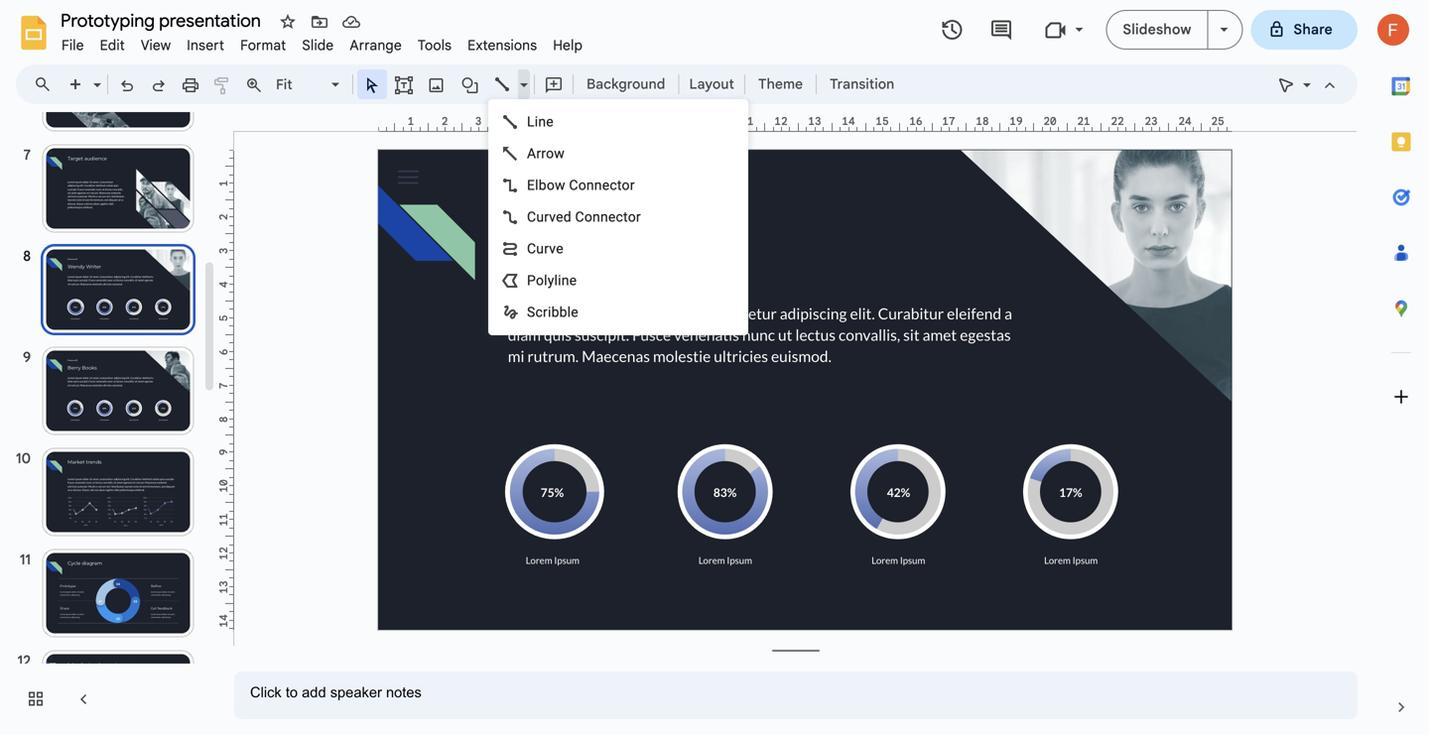 Task type: describe. For each thing, give the bounding box(es) containing it.
format menu item
[[233, 34, 294, 57]]

slideshow button
[[1107, 10, 1209, 50]]

application containing slideshow
[[0, 0, 1430, 736]]

insert image image
[[426, 71, 448, 98]]

slide
[[302, 37, 334, 54]]

theme button
[[750, 70, 812, 99]]

transition button
[[821, 70, 904, 99]]

insert menu item
[[179, 34, 233, 57]]

share
[[1294, 21, 1334, 38]]

insert
[[187, 37, 225, 54]]

Zoom text field
[[273, 71, 329, 98]]

file
[[62, 37, 84, 54]]

c urved connector
[[527, 209, 641, 225]]

l
[[527, 114, 535, 130]]

menu inside application
[[489, 99, 749, 336]]

background
[[587, 75, 666, 93]]

Zoom field
[[270, 71, 349, 100]]

lbow
[[535, 177, 566, 194]]

view
[[141, 37, 171, 54]]

scribble d element
[[527, 304, 585, 321]]

share button
[[1252, 10, 1358, 50]]

scribble
[[527, 304, 579, 321]]

edit menu item
[[92, 34, 133, 57]]

theme
[[759, 75, 803, 93]]

extensions menu item
[[460, 34, 545, 57]]

Menus field
[[25, 71, 69, 98]]

c
[[527, 209, 537, 225]]

olyline
[[536, 273, 577, 289]]

slide menu item
[[294, 34, 342, 57]]

menu bar inside menu bar banner
[[54, 26, 591, 59]]

menu bar banner
[[0, 0, 1430, 736]]

e lbow connector
[[527, 177, 635, 194]]

view menu item
[[133, 34, 179, 57]]

connector for c urved connector
[[576, 209, 641, 225]]

Star checkbox
[[274, 8, 302, 36]]

presentation options image
[[1221, 28, 1229, 32]]



Task type: locate. For each thing, give the bounding box(es) containing it.
application
[[0, 0, 1430, 736]]

urved
[[537, 209, 572, 225]]

menu
[[489, 99, 749, 336]]

arrow a element
[[527, 145, 571, 162]]

v
[[549, 241, 556, 257]]

arrange menu item
[[342, 34, 410, 57]]

connector down "elbow connector e" element
[[576, 209, 641, 225]]

e
[[556, 241, 564, 257]]

e
[[527, 177, 535, 194]]

connector
[[569, 177, 635, 194], [576, 209, 641, 225]]

file menu item
[[54, 34, 92, 57]]

layout
[[690, 75, 735, 93]]

slideshow
[[1123, 21, 1192, 38]]

menu containing l
[[489, 99, 749, 336]]

layout button
[[684, 70, 741, 99]]

cur v e
[[527, 241, 564, 257]]

extensions
[[468, 37, 537, 54]]

tab list inside menu bar banner
[[1374, 59, 1430, 680]]

format
[[240, 37, 286, 54]]

0 vertical spatial connector
[[569, 177, 635, 194]]

help menu item
[[545, 34, 591, 57]]

tools menu item
[[410, 34, 460, 57]]

line l element
[[527, 114, 560, 130]]

shape image
[[459, 71, 482, 98]]

curved connector c element
[[527, 209, 647, 225]]

p olyline
[[527, 273, 577, 289]]

menu bar containing file
[[54, 26, 591, 59]]

background button
[[578, 70, 675, 99]]

tab list
[[1374, 59, 1430, 680]]

connector for e lbow connector
[[569, 177, 635, 194]]

cur
[[527, 241, 549, 257]]

curve v element
[[527, 241, 570, 257]]

connector up curved connector c element
[[569, 177, 635, 194]]

a
[[527, 145, 537, 162]]

rrow
[[537, 145, 565, 162]]

main toolbar
[[59, 70, 905, 100]]

elbow connector e element
[[527, 177, 641, 194]]

l ine
[[527, 114, 554, 130]]

navigation
[[0, 0, 242, 736]]

a rrow
[[527, 145, 565, 162]]

p
[[527, 273, 536, 289]]

Rename text field
[[54, 8, 272, 32]]

tools
[[418, 37, 452, 54]]

transition
[[830, 75, 895, 93]]

menu bar
[[54, 26, 591, 59]]

1 vertical spatial connector
[[576, 209, 641, 225]]

edit
[[100, 37, 125, 54]]

ine
[[535, 114, 554, 130]]

mode and view toolbar
[[1271, 65, 1347, 104]]

polyline p element
[[527, 273, 583, 289]]

help
[[553, 37, 583, 54]]

arrange
[[350, 37, 402, 54]]



Task type: vqa. For each thing, say whether or not it's contained in the screenshot.
Scribble d element
yes



